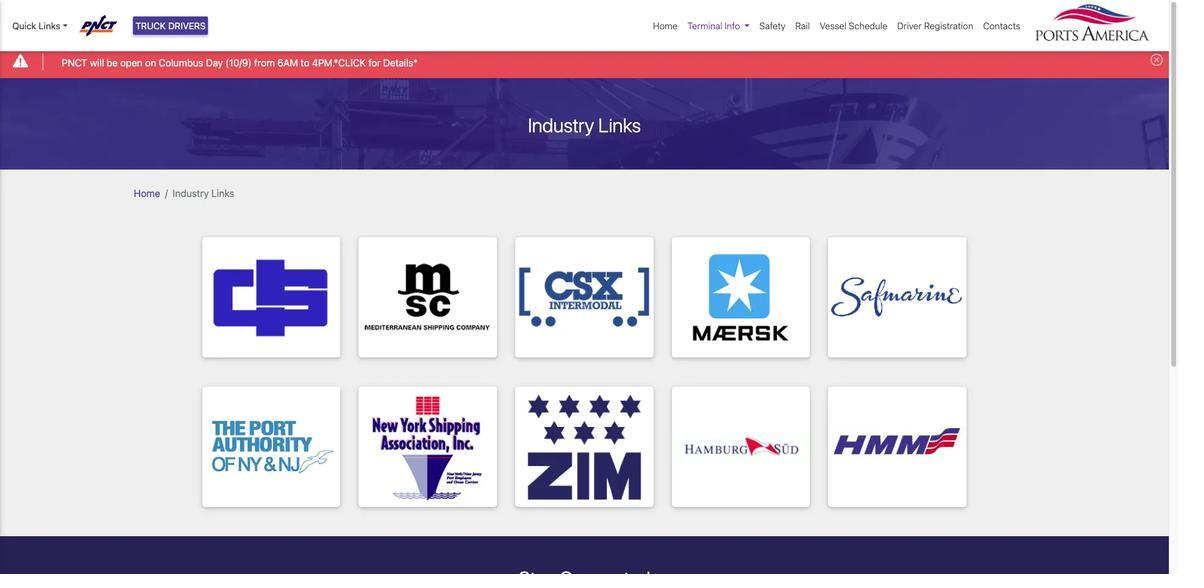 Task type: describe. For each thing, give the bounding box(es) containing it.
(10/9)
[[226, 57, 252, 68]]

pnct
[[62, 57, 87, 68]]

to
[[301, 57, 310, 68]]

1 horizontal spatial home link
[[649, 14, 683, 37]]

rail link
[[791, 14, 815, 37]]

truck
[[135, 20, 166, 31]]

driver
[[898, 20, 922, 31]]

vessel schedule
[[820, 20, 888, 31]]

quick links
[[12, 20, 60, 31]]

0 horizontal spatial links
[[39, 20, 60, 31]]

info
[[725, 20, 741, 31]]

safety link
[[755, 14, 791, 37]]

open
[[120, 57, 143, 68]]

from
[[254, 57, 275, 68]]

contacts
[[984, 20, 1021, 31]]

terminal info
[[688, 20, 741, 31]]

safety
[[760, 20, 786, 31]]

6am
[[278, 57, 298, 68]]

registration
[[925, 20, 974, 31]]

driver registration
[[898, 20, 974, 31]]

1 vertical spatial home link
[[134, 188, 160, 199]]

on
[[145, 57, 156, 68]]

quick links link
[[12, 19, 68, 33]]

will
[[90, 57, 104, 68]]

pnct will be open on columbus day (10/9) from 6am to 4pm.*click for details*
[[62, 57, 418, 68]]

truck drivers link
[[133, 16, 208, 35]]

quick
[[12, 20, 36, 31]]



Task type: vqa. For each thing, say whether or not it's contained in the screenshot.
'Vessel Schedule' link
yes



Task type: locate. For each thing, give the bounding box(es) containing it.
1 vertical spatial industry
[[173, 188, 209, 199]]

2 horizontal spatial links
[[599, 113, 641, 136]]

contacts link
[[979, 14, 1026, 37]]

0 vertical spatial industry
[[528, 113, 595, 136]]

1 vertical spatial links
[[599, 113, 641, 136]]

0 horizontal spatial industry
[[173, 188, 209, 199]]

schedule
[[849, 20, 888, 31]]

1 horizontal spatial industry
[[528, 113, 595, 136]]

0 vertical spatial home link
[[649, 14, 683, 37]]

industry links
[[528, 113, 641, 136], [173, 188, 234, 199]]

close image
[[1151, 54, 1164, 66]]

terminal
[[688, 20, 723, 31]]

0 horizontal spatial home link
[[134, 188, 160, 199]]

day
[[206, 57, 223, 68]]

0 horizontal spatial industry links
[[173, 188, 234, 199]]

1 horizontal spatial home
[[653, 20, 678, 31]]

rail
[[796, 20, 810, 31]]

0 horizontal spatial home
[[134, 188, 160, 199]]

be
[[107, 57, 118, 68]]

industry
[[528, 113, 595, 136], [173, 188, 209, 199]]

4pm.*click
[[312, 57, 366, 68]]

vessel schedule link
[[815, 14, 893, 37]]

1 horizontal spatial links
[[211, 188, 234, 199]]

pnct will be open on columbus day (10/9) from 6am to 4pm.*click for details* link
[[62, 55, 418, 70]]

0 vertical spatial links
[[39, 20, 60, 31]]

1 horizontal spatial industry links
[[528, 113, 641, 136]]

details*
[[383, 57, 418, 68]]

0 vertical spatial home
[[653, 20, 678, 31]]

driver registration link
[[893, 14, 979, 37]]

links
[[39, 20, 60, 31], [599, 113, 641, 136], [211, 188, 234, 199]]

home
[[653, 20, 678, 31], [134, 188, 160, 199]]

1 vertical spatial industry links
[[173, 188, 234, 199]]

pnct will be open on columbus day (10/9) from 6am to 4pm.*click for details* alert
[[0, 45, 1170, 78]]

terminal info link
[[683, 14, 755, 37]]

for
[[369, 57, 381, 68]]

1 vertical spatial home
[[134, 188, 160, 199]]

2 vertical spatial links
[[211, 188, 234, 199]]

home link
[[649, 14, 683, 37], [134, 188, 160, 199]]

vessel
[[820, 20, 847, 31]]

columbus
[[159, 57, 203, 68]]

truck drivers
[[135, 20, 206, 31]]

drivers
[[168, 20, 206, 31]]

0 vertical spatial industry links
[[528, 113, 641, 136]]



